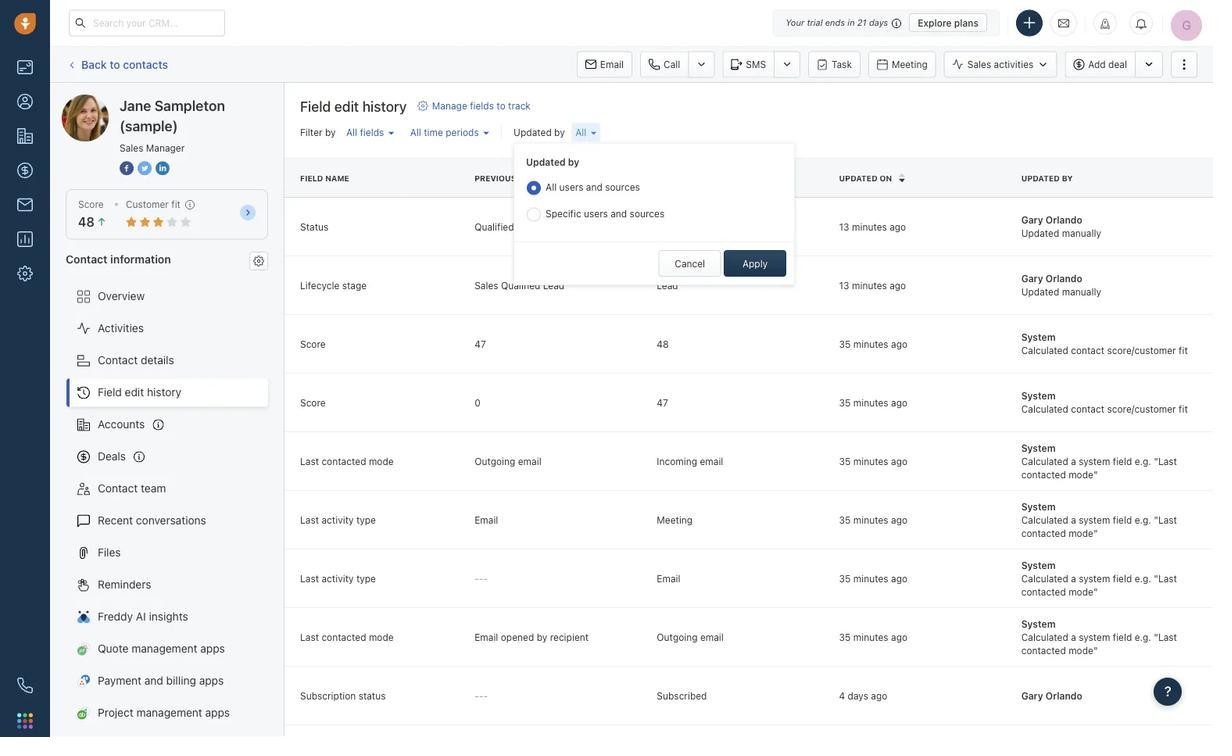 Task type: locate. For each thing, give the bounding box(es) containing it.
3 mode" from the top
[[1069, 586, 1098, 597]]

1 vertical spatial ---
[[475, 690, 488, 701]]

field edit history down contact details
[[98, 386, 181, 399]]

47 up 0
[[475, 338, 486, 349]]

fields
[[470, 100, 494, 111], [360, 127, 384, 138]]

system for 48
[[1021, 331, 1056, 342]]

system for outgoing email
[[1079, 631, 1110, 642]]

0 horizontal spatial edit
[[125, 386, 144, 399]]

contact for contact information
[[66, 252, 108, 265]]

2 horizontal spatial and
[[611, 208, 627, 219]]

1 horizontal spatial and
[[586, 182, 603, 193]]

3 a from the top
[[1071, 573, 1076, 584]]

2 contact from the top
[[1071, 403, 1105, 414]]

1 horizontal spatial jane
[[120, 97, 151, 114]]

4 mode" from the top
[[1069, 645, 1098, 656]]

email
[[518, 455, 541, 466], [700, 455, 723, 466], [700, 631, 724, 642]]

ago for incoming email
[[891, 455, 908, 466]]

2 orlando from the top
[[1046, 273, 1082, 284]]

3 calculated from the top
[[1021, 455, 1068, 466]]

1 horizontal spatial lead
[[657, 279, 678, 290]]

all up the all users and sources
[[575, 127, 586, 138]]

"last
[[1154, 455, 1177, 466], [1154, 514, 1177, 525], [1154, 573, 1177, 584], [1154, 631, 1177, 642]]

field edit history up all fields
[[300, 98, 407, 115]]

edit up all fields
[[334, 98, 359, 115]]

add
[[1088, 59, 1106, 70]]

lead down specific
[[543, 279, 564, 290]]

1 vertical spatial 48
[[657, 338, 669, 349]]

1 vertical spatial and
[[611, 208, 627, 219]]

0 vertical spatial fields
[[470, 100, 494, 111]]

0 horizontal spatial to
[[110, 58, 120, 71]]

last contacted mode for outgoing email
[[300, 455, 394, 466]]

3 35 minutes ago from the top
[[839, 455, 908, 466]]

subscribed
[[657, 690, 707, 701]]

1 vertical spatial score
[[300, 338, 326, 349]]

activity
[[322, 514, 354, 525], [322, 573, 354, 584]]

sources for all users and sources
[[605, 182, 640, 193]]

(sample) up manager at the left top of the page
[[177, 94, 221, 107]]

management for project
[[136, 706, 202, 719]]

2 a from the top
[[1071, 514, 1076, 525]]

outgoing down 0
[[475, 455, 515, 466]]

2 mode from the top
[[369, 631, 394, 642]]

contact down the activities
[[98, 354, 138, 367]]

0 vertical spatial updated by
[[514, 127, 565, 138]]

2 vertical spatial gary
[[1021, 690, 1043, 701]]

(sample) inside jane sampleton (sample)
[[120, 117, 178, 134]]

1 type from the top
[[356, 514, 376, 525]]

jane down contacts
[[120, 97, 151, 114]]

13 minutes ago for qualified
[[839, 221, 906, 232]]

4 a from the top
[[1071, 631, 1076, 642]]

minutes for 47
[[853, 397, 888, 408]]

0 vertical spatial mode
[[369, 455, 394, 466]]

0 vertical spatial field edit history
[[300, 98, 407, 115]]

last activity type for ---
[[300, 573, 376, 584]]

1 a from the top
[[1071, 455, 1076, 466]]

periods
[[446, 127, 479, 138]]

4 system from the top
[[1021, 501, 1056, 512]]

gary orlando updated manually for sales qualified lead
[[1021, 273, 1101, 297]]

last activity type
[[300, 514, 376, 525], [300, 573, 376, 584]]

field edit history
[[300, 98, 407, 115], [98, 386, 181, 399]]

system calculated a system field e.g. "last contacted mode" for incoming email
[[1021, 442, 1177, 480]]

6 calculated from the top
[[1021, 631, 1068, 642]]

1 vertical spatial field edit history
[[98, 386, 181, 399]]

system calculated contact score/customer fit
[[1021, 331, 1188, 356], [1021, 390, 1188, 414]]

apps right billing
[[199, 674, 224, 687]]

1 system from the top
[[1079, 455, 1110, 466]]

(sample) up sales manager
[[120, 117, 178, 134]]

35 minutes ago for email
[[839, 573, 908, 584]]

1 vertical spatial last activity type
[[300, 573, 376, 584]]

1 vertical spatial users
[[584, 208, 608, 219]]

and left billing
[[144, 674, 163, 687]]

1 last contacted mode from the top
[[300, 455, 394, 466]]

1 vertical spatial type
[[356, 573, 376, 584]]

gary orlando updated manually
[[1021, 214, 1101, 239], [1021, 273, 1101, 297]]

---
[[475, 573, 488, 584], [475, 690, 488, 701]]

0 vertical spatial 48
[[78, 215, 94, 230]]

1 mode" from the top
[[1069, 469, 1098, 480]]

2 manually from the top
[[1062, 286, 1101, 297]]

apps up payment and billing apps
[[200, 642, 225, 655]]

mode for outgoing email
[[369, 455, 394, 466]]

2 lead from the left
[[657, 279, 678, 290]]

4 last from the top
[[300, 631, 319, 642]]

2 system calculated a system field e.g. "last contacted mode" from the top
[[1021, 501, 1177, 538]]

edit down contact details
[[125, 386, 144, 399]]

0 vertical spatial contact
[[1071, 345, 1105, 356]]

0 vertical spatial outgoing
[[475, 455, 515, 466]]

contact
[[1071, 345, 1105, 356], [1071, 403, 1105, 414]]

1 vertical spatial gary orlando updated manually
[[1021, 273, 1101, 297]]

35 minutes ago for meeting
[[839, 514, 908, 525]]

1 vertical spatial activity
[[322, 573, 354, 584]]

4 35 minutes ago from the top
[[839, 514, 908, 525]]

0 vertical spatial contact
[[66, 252, 108, 265]]

to right back
[[110, 58, 120, 71]]

1 vertical spatial management
[[136, 706, 202, 719]]

system calculated a system field e.g. "last contacted mode" for meeting
[[1021, 501, 1177, 538]]

1 last activity type from the top
[[300, 514, 376, 525]]

4 system from the top
[[1079, 631, 1110, 642]]

linkedin circled image
[[156, 159, 170, 176]]

-
[[475, 573, 479, 584], [479, 573, 483, 584], [483, 573, 488, 584], [475, 690, 479, 701], [479, 690, 483, 701], [483, 690, 488, 701]]

1 vertical spatial sources
[[630, 208, 665, 219]]

1 field from the top
[[1113, 455, 1132, 466]]

2 horizontal spatial sales
[[967, 59, 991, 70]]

1 vertical spatial system calculated contact score/customer fit
[[1021, 390, 1188, 414]]

task button
[[808, 51, 861, 78]]

1 horizontal spatial history
[[362, 98, 407, 115]]

1 system from the top
[[1021, 331, 1056, 342]]

recent conversations
[[98, 514, 206, 527]]

3 e.g. from the top
[[1135, 573, 1151, 584]]

1 gary from the top
[[1021, 214, 1043, 225]]

0 vertical spatial users
[[559, 182, 583, 193]]

to left track
[[497, 100, 506, 111]]

history up all fields link
[[362, 98, 407, 115]]

6 35 minutes ago from the top
[[839, 631, 908, 642]]

5 35 from the top
[[839, 573, 851, 584]]

system for incoming email
[[1079, 455, 1110, 466]]

users
[[559, 182, 583, 193], [584, 208, 608, 219]]

35 for 48
[[839, 338, 851, 349]]

customer fit
[[126, 199, 181, 210]]

2 35 from the top
[[839, 397, 851, 408]]

contacted for incoming email
[[1021, 469, 1066, 480]]

1 horizontal spatial 48
[[657, 338, 669, 349]]

sales for lifecycle stage
[[475, 279, 498, 290]]

3 "last from the top
[[1154, 573, 1177, 584]]

4 e.g. from the top
[[1135, 631, 1151, 642]]

5 35 minutes ago from the top
[[839, 573, 908, 584]]

contact down 48 button
[[66, 252, 108, 265]]

1 vertical spatial fields
[[360, 127, 384, 138]]

1 vertical spatial fit
[[1179, 345, 1188, 356]]

1 35 from the top
[[839, 338, 851, 349]]

mode" for email
[[1069, 586, 1098, 597]]

3 system from the top
[[1021, 442, 1056, 453]]

2 activity from the top
[[322, 573, 354, 584]]

0 vertical spatial meeting
[[892, 59, 928, 70]]

2 vertical spatial apps
[[205, 706, 230, 719]]

fit for 48
[[1179, 345, 1188, 356]]

all time periods button
[[406, 122, 493, 142]]

management down payment and billing apps
[[136, 706, 202, 719]]

ago for meeting
[[891, 514, 908, 525]]

3 field from the top
[[1113, 573, 1132, 584]]

apply
[[743, 258, 768, 269]]

updated by
[[514, 127, 565, 138], [526, 156, 579, 167], [1021, 173, 1073, 182]]

2 gary from the top
[[1021, 273, 1043, 284]]

activities
[[98, 322, 144, 335]]

1 mode from the top
[[369, 455, 394, 466]]

0 vertical spatial history
[[362, 98, 407, 115]]

phone element
[[9, 670, 41, 701]]

apps down payment and billing apps
[[205, 706, 230, 719]]

sources up specific users and sources
[[605, 182, 640, 193]]

edit
[[334, 98, 359, 115], [125, 386, 144, 399]]

4 system calculated a system field e.g. "last contacted mode" from the top
[[1021, 618, 1177, 656]]

jane down back
[[93, 94, 117, 107]]

5 calculated from the top
[[1021, 573, 1068, 584]]

2 "last from the top
[[1154, 514, 1177, 525]]

0 vertical spatial 13 minutes ago
[[839, 221, 906, 232]]

1 activity from the top
[[322, 514, 354, 525]]

35 for incoming email
[[839, 455, 851, 466]]

2 system from the top
[[1079, 514, 1110, 525]]

3 orlando from the top
[[1046, 690, 1082, 701]]

fields for manage
[[470, 100, 494, 111]]

gary orlando
[[1021, 690, 1082, 701]]

contact up recent
[[98, 482, 138, 495]]

information
[[110, 252, 171, 265]]

2 type from the top
[[356, 573, 376, 584]]

outgoing email down 0
[[475, 455, 541, 466]]

all fields link
[[342, 123, 398, 142]]

email button
[[577, 51, 632, 78]]

0 vertical spatial ---
[[475, 573, 488, 584]]

and for specific
[[611, 208, 627, 219]]

jane sampleton (sample) down contacts
[[93, 94, 221, 107]]

1 vertical spatial manually
[[1062, 286, 1101, 297]]

score/customer for 47
[[1107, 403, 1176, 414]]

billing
[[166, 674, 196, 687]]

ago
[[890, 221, 906, 232], [890, 279, 906, 290], [891, 338, 908, 349], [891, 397, 908, 408], [891, 455, 908, 466], [891, 514, 908, 525], [891, 573, 908, 584], [891, 631, 908, 642], [871, 690, 887, 701]]

1 vertical spatial edit
[[125, 386, 144, 399]]

1 calculated from the top
[[1021, 345, 1068, 356]]

management
[[132, 642, 197, 655], [136, 706, 202, 719]]

days right 21
[[869, 18, 888, 28]]

last contacted mode
[[300, 455, 394, 466], [300, 631, 394, 642]]

2 e.g. from the top
[[1135, 514, 1151, 525]]

1 13 minutes ago from the top
[[839, 221, 906, 232]]

3 system from the top
[[1079, 573, 1110, 584]]

4 days ago
[[839, 690, 887, 701]]

back
[[81, 58, 107, 71]]

e.g.
[[1135, 455, 1151, 466], [1135, 514, 1151, 525], [1135, 573, 1151, 584], [1135, 631, 1151, 642]]

fields right filter by
[[360, 127, 384, 138]]

1 horizontal spatial outgoing email
[[657, 631, 724, 642]]

system calculated a system field e.g. "last contacted mode" for outgoing email
[[1021, 618, 1177, 656]]

35
[[839, 338, 851, 349], [839, 397, 851, 408], [839, 455, 851, 466], [839, 514, 851, 525], [839, 573, 851, 584], [839, 631, 851, 642]]

by
[[554, 127, 565, 138], [325, 127, 336, 138], [568, 156, 579, 167], [1062, 173, 1073, 182], [537, 631, 547, 642]]

2 35 minutes ago from the top
[[839, 397, 908, 408]]

2 score/customer from the top
[[1107, 403, 1176, 414]]

1 contact from the top
[[1071, 345, 1105, 356]]

users up specific
[[559, 182, 583, 193]]

"last for email
[[1154, 573, 1177, 584]]

all fields
[[346, 127, 384, 138]]

field up accounts
[[98, 386, 122, 399]]

recipient
[[550, 631, 589, 642]]

opened
[[501, 631, 534, 642]]

2 calculated from the top
[[1021, 403, 1068, 414]]

and down the all users and sources
[[611, 208, 627, 219]]

0 vertical spatial qualified
[[475, 221, 514, 232]]

2 mode" from the top
[[1069, 527, 1098, 538]]

all for all users and sources
[[546, 182, 557, 193]]

score for 47
[[300, 338, 326, 349]]

1 --- from the top
[[475, 573, 488, 584]]

0 horizontal spatial sales
[[120, 142, 143, 153]]

all left time
[[410, 127, 421, 138]]

field
[[1113, 455, 1132, 466], [1113, 514, 1132, 525], [1113, 573, 1132, 584], [1113, 631, 1132, 642]]

1 vertical spatial 13 minutes ago
[[839, 279, 906, 290]]

field left name in the left of the page
[[300, 173, 323, 182]]

2 vertical spatial score
[[300, 397, 326, 408]]

1 35 minutes ago from the top
[[839, 338, 908, 349]]

and
[[586, 182, 603, 193], [611, 208, 627, 219], [144, 674, 163, 687]]

3 last from the top
[[300, 573, 319, 584]]

1 vertical spatial mode
[[369, 631, 394, 642]]

all inside button
[[410, 127, 421, 138]]

3 system calculated a system field e.g. "last contacted mode" from the top
[[1021, 559, 1177, 597]]

1 e.g. from the top
[[1135, 455, 1151, 466]]

47
[[475, 338, 486, 349], [657, 397, 668, 408]]

--- for last activity type
[[475, 573, 488, 584]]

1 orlando from the top
[[1046, 214, 1082, 225]]

35 minutes ago for 48
[[839, 338, 908, 349]]

outgoing up subscribed at the right bottom of the page
[[657, 631, 698, 642]]

2 vertical spatial fit
[[1179, 403, 1188, 414]]

field up filter by
[[300, 98, 331, 115]]

2 field from the top
[[1113, 514, 1132, 525]]

system calculated a system field e.g. "last contacted mode"
[[1021, 442, 1177, 480], [1021, 501, 1177, 538], [1021, 559, 1177, 597], [1021, 618, 1177, 656]]

all right filter by
[[346, 127, 357, 138]]

0 vertical spatial gary
[[1021, 214, 1043, 225]]

3 35 from the top
[[839, 455, 851, 466]]

0 vertical spatial apps
[[200, 642, 225, 655]]

0 horizontal spatial 48
[[78, 215, 94, 230]]

0 horizontal spatial outgoing email
[[475, 455, 541, 466]]

6 system from the top
[[1021, 618, 1056, 629]]

1 score/customer from the top
[[1107, 345, 1176, 356]]

mode for email opened by recipient
[[369, 631, 394, 642]]

6 35 from the top
[[839, 631, 851, 642]]

last activity type for email
[[300, 514, 376, 525]]

1 vertical spatial contact
[[1071, 403, 1105, 414]]

0 vertical spatial last contacted mode
[[300, 455, 394, 466]]

outgoing
[[475, 455, 515, 466], [657, 631, 698, 642]]

2 vertical spatial contact
[[98, 482, 138, 495]]

2 vertical spatial sales
[[475, 279, 498, 290]]

contact details
[[98, 354, 174, 367]]

35 for 47
[[839, 397, 851, 408]]

contact for 47
[[1071, 403, 1105, 414]]

sources down the all users and sources
[[630, 208, 665, 219]]

2 last from the top
[[300, 514, 319, 525]]

minutes for email
[[853, 573, 888, 584]]

1 horizontal spatial sales
[[475, 279, 498, 290]]

updated on
[[839, 174, 892, 183]]

add deal button
[[1065, 51, 1135, 78]]

47 up incoming
[[657, 397, 668, 408]]

1 horizontal spatial meeting
[[892, 59, 928, 70]]

lead down cancel
[[657, 279, 678, 290]]

4 calculated from the top
[[1021, 514, 1068, 525]]

35 for outgoing email
[[839, 631, 851, 642]]

0 horizontal spatial meeting
[[657, 514, 693, 525]]

minutes for incoming email
[[853, 455, 888, 466]]

0 vertical spatial type
[[356, 514, 376, 525]]

35 minutes ago for incoming email
[[839, 455, 908, 466]]

"last for incoming email
[[1154, 455, 1177, 466]]

freddy
[[98, 610, 133, 623]]

0 vertical spatial to
[[110, 58, 120, 71]]

0 vertical spatial 47
[[475, 338, 486, 349]]

5 system from the top
[[1021, 559, 1056, 570]]

users down the all users and sources
[[584, 208, 608, 219]]

"last for meeting
[[1154, 514, 1177, 525]]

gary orlando updated manually for qualified
[[1021, 214, 1101, 239]]

minutes
[[852, 221, 887, 232], [852, 279, 887, 290], [853, 338, 888, 349], [853, 397, 888, 408], [853, 455, 888, 466], [853, 514, 888, 525], [853, 573, 888, 584], [853, 631, 888, 642]]

2 system calculated contact score/customer fit from the top
[[1021, 390, 1188, 414]]

on
[[880, 174, 892, 183]]

2 --- from the top
[[475, 690, 488, 701]]

jane
[[93, 94, 117, 107], [120, 97, 151, 114]]

1 system calculated a system field e.g. "last contacted mode" from the top
[[1021, 442, 1177, 480]]

1 horizontal spatial to
[[497, 100, 506, 111]]

0 vertical spatial system calculated contact score/customer fit
[[1021, 331, 1188, 356]]

orlando
[[1046, 214, 1082, 225], [1046, 273, 1082, 284], [1046, 690, 1082, 701]]

4 field from the top
[[1113, 631, 1132, 642]]

explore plans link
[[909, 13, 987, 32]]

twitter circled image
[[138, 159, 152, 176]]

mode
[[369, 455, 394, 466], [369, 631, 394, 642]]

35 minutes ago
[[839, 338, 908, 349], [839, 397, 908, 408], [839, 455, 908, 466], [839, 514, 908, 525], [839, 573, 908, 584], [839, 631, 908, 642]]

sampleton
[[120, 94, 174, 107], [155, 97, 225, 114]]

--- down 'email opened by recipient'
[[475, 690, 488, 701]]

0 horizontal spatial 47
[[475, 338, 486, 349]]

e.g. for outgoing email
[[1135, 631, 1151, 642]]

0 vertical spatial days
[[869, 18, 888, 28]]

all right value
[[546, 182, 557, 193]]

minutes for outgoing email
[[853, 631, 888, 642]]

1 gary orlando updated manually from the top
[[1021, 214, 1101, 239]]

facebook circled image
[[120, 159, 134, 176]]

type
[[356, 514, 376, 525], [356, 573, 376, 584]]

1 13 from the top
[[839, 221, 849, 232]]

mode" for meeting
[[1069, 527, 1098, 538]]

your
[[786, 18, 804, 28]]

2 13 from the top
[[839, 279, 849, 290]]

gary for sales qualified lead
[[1021, 273, 1043, 284]]

users for specific
[[584, 208, 608, 219]]

1 "last from the top
[[1154, 455, 1177, 466]]

0 vertical spatial last activity type
[[300, 514, 376, 525]]

1 horizontal spatial fields
[[470, 100, 494, 111]]

1 vertical spatial score/customer
[[1107, 403, 1176, 414]]

outgoing email up subscribed at the right bottom of the page
[[657, 631, 724, 642]]

manage fields to track link
[[417, 99, 531, 113]]

apps for quote management apps
[[200, 642, 225, 655]]

value
[[518, 173, 545, 182]]

0 vertical spatial fit
[[171, 199, 181, 210]]

mode" for incoming email
[[1069, 469, 1098, 480]]

deals
[[98, 450, 126, 463]]

--- up 'email opened by recipient'
[[475, 573, 488, 584]]

qualified
[[475, 221, 514, 232], [501, 279, 540, 290]]

and up specific users and sources
[[586, 182, 603, 193]]

1 vertical spatial history
[[147, 386, 181, 399]]

score for 0
[[300, 397, 326, 408]]

meeting down explore
[[892, 59, 928, 70]]

apps
[[200, 642, 225, 655], [199, 674, 224, 687], [205, 706, 230, 719]]

0 vertical spatial 13
[[839, 221, 849, 232]]

2 last activity type from the top
[[300, 573, 376, 584]]

days right the 4 on the bottom
[[848, 690, 868, 701]]

0 vertical spatial edit
[[334, 98, 359, 115]]

sampleton up manager at the left top of the page
[[155, 97, 225, 114]]

2 last contacted mode from the top
[[300, 631, 394, 642]]

minutes for meeting
[[853, 514, 888, 525]]

0 horizontal spatial lead
[[543, 279, 564, 290]]

calculated for meeting
[[1021, 514, 1068, 525]]

your trial ends in 21 days
[[786, 18, 888, 28]]

2 system from the top
[[1021, 390, 1056, 401]]

0 horizontal spatial history
[[147, 386, 181, 399]]

13
[[839, 221, 849, 232], [839, 279, 849, 290]]

4 "last from the top
[[1154, 631, 1177, 642]]

1 vertical spatial days
[[848, 690, 868, 701]]

meeting down incoming
[[657, 514, 693, 525]]

1 horizontal spatial 47
[[657, 397, 668, 408]]

1 vertical spatial 13
[[839, 279, 849, 290]]

system for meeting
[[1021, 501, 1056, 512]]

2 13 minutes ago from the top
[[839, 279, 906, 290]]

1 vertical spatial contact
[[98, 354, 138, 367]]

ai
[[136, 610, 146, 623]]

fields right manage
[[470, 100, 494, 111]]

trial
[[807, 18, 823, 28]]

payment
[[98, 674, 142, 687]]

e.g. for incoming email
[[1135, 455, 1151, 466]]

1 system calculated contact score/customer fit from the top
[[1021, 331, 1188, 356]]

minutes for 48
[[853, 338, 888, 349]]

1 vertical spatial last contacted mode
[[300, 631, 394, 642]]

1 manually from the top
[[1062, 228, 1101, 239]]

0 vertical spatial activity
[[322, 514, 354, 525]]

0 horizontal spatial and
[[144, 674, 163, 687]]

2 gary orlando updated manually from the top
[[1021, 273, 1101, 297]]

1 vertical spatial sales
[[120, 142, 143, 153]]

minutes for lead
[[852, 279, 887, 290]]

2 vertical spatial orlando
[[1046, 690, 1082, 701]]

management up payment and billing apps
[[132, 642, 197, 655]]

call
[[664, 59, 680, 70]]

system
[[1079, 455, 1110, 466], [1079, 514, 1110, 525], [1079, 573, 1110, 584], [1079, 631, 1110, 642]]

field for email
[[1113, 573, 1132, 584]]

ago for outgoing email
[[891, 631, 908, 642]]

all for all time periods
[[410, 127, 421, 138]]

project management apps
[[98, 706, 230, 719]]

system for email
[[1079, 573, 1110, 584]]

overview
[[98, 290, 145, 303]]

manually for sales qualified lead
[[1062, 286, 1101, 297]]

contact for 48
[[1071, 345, 1105, 356]]

0 vertical spatial manually
[[1062, 228, 1101, 239]]

0 horizontal spatial fields
[[360, 127, 384, 138]]

1 vertical spatial (sample)
[[120, 117, 178, 134]]

4 35 from the top
[[839, 514, 851, 525]]

1 vertical spatial updated by
[[526, 156, 579, 167]]

history down details
[[147, 386, 181, 399]]

1 last from the top
[[300, 455, 319, 466]]



Task type: vqa. For each thing, say whether or not it's contained in the screenshot.
System Calculated contact score/customer fit
yes



Task type: describe. For each thing, give the bounding box(es) containing it.
conversations
[[136, 514, 206, 527]]

4
[[839, 690, 845, 701]]

sms button
[[722, 51, 774, 78]]

track
[[508, 100, 531, 111]]

explore
[[918, 17, 952, 28]]

system for email
[[1021, 559, 1056, 570]]

recent
[[98, 514, 133, 527]]

previous value
[[475, 173, 545, 182]]

apply button
[[724, 250, 786, 277]]

activities
[[994, 59, 1034, 70]]

a for outgoing email
[[1071, 631, 1076, 642]]

field for meeting
[[1113, 514, 1132, 525]]

email inside 'button'
[[600, 59, 624, 70]]

cancel button
[[659, 250, 721, 277]]

13 minutes ago for sales qualified lead
[[839, 279, 906, 290]]

add deal
[[1088, 59, 1127, 70]]

orlando for sales qualified lead
[[1046, 273, 1082, 284]]

filter
[[300, 127, 322, 138]]

"last for outgoing email
[[1154, 631, 1177, 642]]

sales qualified lead
[[475, 279, 564, 290]]

--- for subscription status
[[475, 690, 488, 701]]

mng settings image
[[253, 255, 264, 266]]

call link
[[640, 51, 688, 78]]

insights
[[149, 610, 188, 623]]

1 vertical spatial meeting
[[657, 514, 693, 525]]

system for incoming email
[[1021, 442, 1056, 453]]

21
[[857, 18, 867, 28]]

a for email
[[1071, 573, 1076, 584]]

specific
[[546, 208, 581, 219]]

e.g. for email
[[1135, 573, 1151, 584]]

last for -
[[300, 573, 319, 584]]

all users and sources
[[546, 182, 640, 193]]

contact for contact details
[[98, 354, 138, 367]]

calculated for 48
[[1021, 345, 1068, 356]]

and for all
[[586, 182, 603, 193]]

name
[[325, 173, 349, 182]]

last for outgoing
[[300, 455, 319, 466]]

35 minutes ago for 47
[[839, 397, 908, 408]]

cancel
[[675, 258, 705, 269]]

13 for qualified
[[839, 221, 849, 232]]

sales for jane sampleton (sample)
[[120, 142, 143, 153]]

orlando for qualified
[[1046, 214, 1082, 225]]

1 horizontal spatial outgoing
[[657, 631, 698, 642]]

meeting inside button
[[892, 59, 928, 70]]

manually for qualified
[[1062, 228, 1101, 239]]

1 horizontal spatial field edit history
[[300, 98, 407, 115]]

last for email
[[300, 631, 319, 642]]

contacted for email
[[1021, 586, 1066, 597]]

email image
[[1058, 17, 1069, 30]]

specific users and sources
[[546, 208, 665, 219]]

1 vertical spatial outgoing email
[[657, 631, 724, 642]]

meeting button
[[868, 51, 936, 78]]

fields for all
[[360, 127, 384, 138]]

manager
[[146, 142, 185, 153]]

system for meeting
[[1079, 514, 1110, 525]]

field for outgoing email
[[1113, 631, 1132, 642]]

a for meeting
[[1071, 514, 1076, 525]]

ago for lead
[[890, 279, 906, 290]]

email for outgoing email
[[700, 455, 723, 466]]

sampleton down contacts
[[120, 94, 174, 107]]

project
[[98, 706, 133, 719]]

in
[[848, 18, 855, 28]]

contact information
[[66, 252, 171, 265]]

field name
[[300, 173, 349, 182]]

plans
[[954, 17, 979, 28]]

sales manager
[[120, 142, 185, 153]]

contact for contact team
[[98, 482, 138, 495]]

files
[[98, 546, 121, 559]]

0 horizontal spatial jane
[[93, 94, 117, 107]]

13 for sales qualified lead
[[839, 279, 849, 290]]

type for email
[[356, 514, 376, 525]]

jane sampleton (sample) up manager at the left top of the page
[[120, 97, 225, 134]]

2 vertical spatial updated by
[[1021, 173, 1073, 182]]

ago for subscribed
[[871, 690, 887, 701]]

ago for 47
[[891, 397, 908, 408]]

sms
[[746, 59, 766, 70]]

quote
[[98, 642, 129, 655]]

filter by
[[300, 127, 336, 138]]

manage
[[432, 100, 467, 111]]

reminders
[[98, 578, 151, 591]]

email opened by recipient
[[475, 631, 589, 642]]

fit for 47
[[1179, 403, 1188, 414]]

field for incoming email
[[1113, 455, 1132, 466]]

type for ---
[[356, 573, 376, 584]]

0
[[475, 397, 481, 408]]

management for quote
[[132, 642, 197, 655]]

time
[[424, 127, 443, 138]]

contacts
[[123, 58, 168, 71]]

apps for project management apps
[[205, 706, 230, 719]]

back to contacts link
[[66, 52, 169, 77]]

calculated for 47
[[1021, 403, 1068, 414]]

system calculated contact score/customer fit for 48
[[1021, 331, 1188, 356]]

contacted for outgoing email
[[1021, 645, 1066, 656]]

subscription
[[300, 690, 356, 701]]

0 vertical spatial (sample)
[[177, 94, 221, 107]]

contacted for meeting
[[1021, 527, 1066, 538]]

all for all fields
[[346, 127, 357, 138]]

explore plans
[[918, 17, 979, 28]]

1 vertical spatial qualified
[[501, 279, 540, 290]]

Search your CRM... text field
[[69, 10, 225, 36]]

35 for email
[[839, 573, 851, 584]]

0 vertical spatial field
[[300, 98, 331, 115]]

e.g. for meeting
[[1135, 514, 1151, 525]]

0 vertical spatial score
[[78, 199, 104, 210]]

status
[[300, 221, 329, 232]]

2 vertical spatial field
[[98, 386, 122, 399]]

0 horizontal spatial outgoing
[[475, 455, 515, 466]]

gary for qualified
[[1021, 214, 1043, 225]]

1 vertical spatial field
[[300, 173, 323, 182]]

0 vertical spatial sales
[[967, 59, 991, 70]]

all link
[[572, 123, 601, 142]]

mode" for outgoing email
[[1069, 645, 1098, 656]]

system calculated a system field e.g. "last contacted mode" for email
[[1021, 559, 1177, 597]]

contact team
[[98, 482, 166, 495]]

customer
[[126, 199, 169, 210]]

status
[[359, 690, 386, 701]]

stage
[[342, 279, 367, 290]]

ends
[[825, 18, 845, 28]]

call button
[[640, 51, 688, 78]]

lifecycle
[[300, 279, 339, 290]]

sales activities
[[967, 59, 1034, 70]]

2 vertical spatial and
[[144, 674, 163, 687]]

subscription status
[[300, 690, 386, 701]]

back to contacts
[[81, 58, 168, 71]]

task
[[832, 59, 852, 70]]

35 for meeting
[[839, 514, 851, 525]]

all time periods
[[410, 127, 479, 138]]

score/customer for 48
[[1107, 345, 1176, 356]]

system for 47
[[1021, 390, 1056, 401]]

jane inside jane sampleton (sample)
[[120, 97, 151, 114]]

0 horizontal spatial field edit history
[[98, 386, 181, 399]]

48 button
[[78, 215, 107, 230]]

system calculated contact score/customer fit for 47
[[1021, 390, 1188, 414]]

incoming
[[657, 455, 697, 466]]

activity for ---
[[322, 573, 354, 584]]

incoming email
[[657, 455, 723, 466]]

last contacted mode for email opened by recipient
[[300, 631, 394, 642]]

a for incoming email
[[1071, 455, 1076, 466]]

1 vertical spatial 47
[[657, 397, 668, 408]]

1 lead from the left
[[543, 279, 564, 290]]

lifecycle stage
[[300, 279, 367, 290]]

sources for specific users and sources
[[630, 208, 665, 219]]

email for email opened by recipient
[[700, 631, 724, 642]]

1 vertical spatial to
[[497, 100, 506, 111]]

details
[[141, 354, 174, 367]]

freshworks switcher image
[[17, 713, 33, 729]]

manage fields to track
[[432, 100, 531, 111]]

calculated for outgoing email
[[1021, 631, 1068, 642]]

ago for email
[[891, 573, 908, 584]]

previous
[[475, 173, 516, 182]]

accounts
[[98, 418, 145, 431]]

activity for email
[[322, 514, 354, 525]]

quote management apps
[[98, 642, 225, 655]]

1 vertical spatial apps
[[199, 674, 224, 687]]

phone image
[[17, 678, 33, 693]]

payment and billing apps
[[98, 674, 224, 687]]

1 horizontal spatial days
[[869, 18, 888, 28]]

3 gary from the top
[[1021, 690, 1043, 701]]

deal
[[1108, 59, 1127, 70]]

0 vertical spatial outgoing email
[[475, 455, 541, 466]]

35 minutes ago for outgoing email
[[839, 631, 908, 642]]

1 horizontal spatial edit
[[334, 98, 359, 115]]

system for outgoing email
[[1021, 618, 1056, 629]]

calculated for incoming email
[[1021, 455, 1068, 466]]

team
[[141, 482, 166, 495]]



